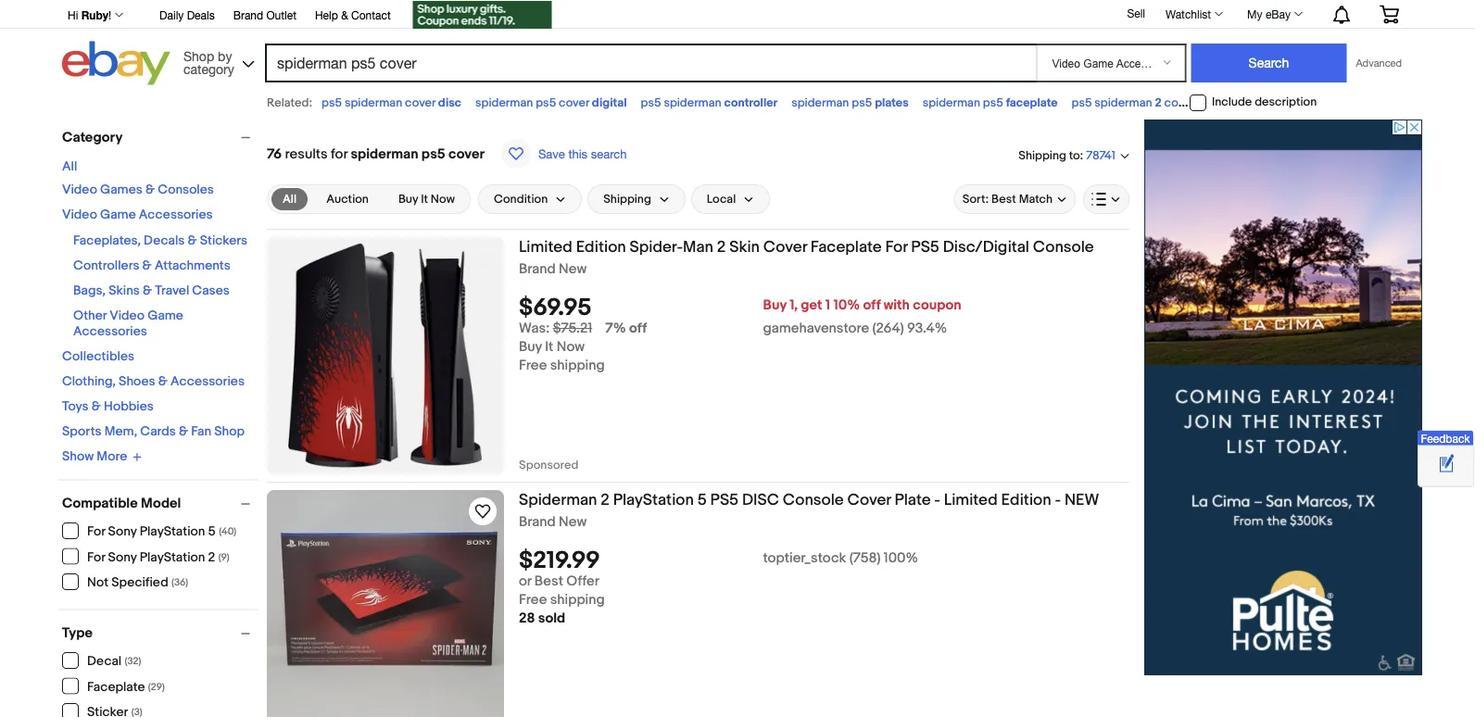 Task type: describe. For each thing, give the bounding box(es) containing it.
buy inside gamehavenstore (264) 93.4% buy it now free shipping
[[519, 339, 542, 356]]

sort: best match button
[[955, 184, 1076, 214]]

spiderman 2 playstation 5 ps5 disc console cover plate - limited edition - new image
[[267, 490, 504, 718]]

shipping for shipping
[[604, 192, 652, 207]]

100%
[[884, 550, 919, 567]]

free for or
[[519, 592, 547, 609]]

1 vertical spatial off
[[629, 320, 647, 337]]

(29)
[[148, 681, 165, 693]]

collectibles link
[[62, 349, 135, 365]]

buy 1, get 1 10% off with coupon
[[764, 297, 962, 314]]

toptier_stock
[[764, 550, 847, 567]]

spiderman right plates
[[923, 95, 981, 110]]

help
[[315, 8, 338, 21]]

spiderman 2 playstation 5 ps5 disc console cover plate - limited edition - new brand new
[[519, 490, 1100, 531]]

& inside 'account' 'navigation'
[[341, 8, 348, 21]]

for for for sony playstation 5
[[87, 524, 105, 540]]

advertisement region
[[1145, 120, 1423, 676]]

condition
[[494, 192, 548, 207]]

daily deals
[[160, 8, 215, 21]]

watchlist
[[1166, 7, 1212, 20]]

(264)
[[873, 320, 905, 337]]

0 vertical spatial it
[[421, 192, 428, 207]]

sort: best match
[[963, 192, 1053, 207]]

best inside dropdown button
[[992, 192, 1017, 207]]

1 horizontal spatial off
[[864, 297, 881, 314]]

(32)
[[125, 656, 141, 668]]

shop by category banner
[[57, 0, 1414, 90]]

ps5 spiderman cover
[[1210, 95, 1326, 110]]

toys & hobbies link
[[62, 399, 154, 415]]

1
[[826, 297, 831, 314]]

ps5 right related:
[[322, 95, 342, 110]]

local button
[[691, 184, 771, 214]]

offer
[[567, 574, 600, 590]]

limited inside the spiderman 2 playstation 5 ps5 disc console cover plate - limited edition - new brand new
[[945, 490, 998, 510]]

playstation for (9)
[[140, 550, 205, 566]]

cover down disc at the top of the page
[[449, 146, 485, 162]]

daily
[[160, 8, 184, 21]]

disc
[[438, 95, 462, 110]]

2 inside the limited edition spider-man 2 skin cover faceplate for ps5 disc/digital console brand new
[[717, 237, 726, 257]]

advanced link
[[1347, 44, 1412, 82]]

advanced
[[1357, 57, 1403, 69]]

0 vertical spatial accessories
[[139, 207, 213, 223]]

playstation for (40)
[[140, 524, 205, 540]]

spiderman down search for anything text box
[[664, 95, 722, 110]]

spiderman ps5 cover digital
[[476, 95, 627, 110]]

auction
[[327, 192, 369, 207]]

man
[[683, 237, 714, 257]]

other
[[73, 308, 107, 324]]

shipping for offer
[[550, 592, 605, 609]]

not specified (36)
[[87, 575, 188, 591]]

buy for buy it now
[[399, 192, 418, 207]]

new inside the spiderman 2 playstation 5 ps5 disc console cover plate - limited edition - new brand new
[[559, 514, 587, 531]]

clothing,
[[62, 374, 116, 390]]

hobbies
[[104, 399, 154, 415]]

for inside the limited edition spider-man 2 skin cover faceplate for ps5 disc/digital console brand new
[[886, 237, 908, 257]]

new inside the limited edition spider-man 2 skin cover faceplate for ps5 disc/digital console brand new
[[559, 261, 587, 278]]

or
[[519, 574, 532, 590]]

spiderman down my
[[1233, 95, 1291, 110]]

this
[[569, 146, 588, 161]]

edition inside the limited edition spider-man 2 skin cover faceplate for ps5 disc/digital console brand new
[[576, 237, 626, 257]]

76
[[267, 146, 282, 162]]

by
[[218, 48, 232, 64]]

edition inside the spiderman 2 playstation 5 ps5 disc console cover plate - limited edition - new brand new
[[1002, 490, 1052, 510]]

fan
[[191, 424, 211, 440]]

faceplate
[[1007, 95, 1058, 110]]

travel
[[155, 283, 189, 299]]

condition button
[[478, 184, 582, 214]]

93.4%
[[908, 320, 948, 337]]

brand inside brand outlet link
[[233, 8, 263, 21]]

1,
[[790, 297, 798, 314]]

compatible model button
[[62, 496, 259, 512]]

daily deals link
[[160, 6, 215, 26]]

shop by category button
[[175, 41, 259, 81]]

outlet
[[266, 8, 297, 21]]

Search for anything text field
[[268, 45, 1033, 81]]

76 results for spiderman ps5 cover
[[267, 146, 485, 162]]

ps5 left plates
[[852, 95, 873, 110]]

$69.95
[[519, 294, 592, 323]]

contact
[[351, 8, 391, 21]]

playstation for ps5
[[614, 490, 694, 510]]

spiderman up 76 results for spiderman ps5 cover
[[345, 95, 403, 110]]

7% off
[[606, 320, 647, 337]]

0 horizontal spatial now
[[431, 192, 455, 207]]

& up "bags, skins & travel cases" link
[[142, 258, 152, 274]]

sell
[[1128, 7, 1146, 20]]

78741
[[1087, 149, 1116, 163]]

collectibles
[[62, 349, 135, 365]]

& up "attachments"
[[188, 233, 197, 249]]

shipping to : 78741
[[1019, 148, 1116, 163]]

plate
[[895, 490, 931, 510]]

bags, skins & travel cases link
[[73, 283, 230, 299]]

cover for ps5 spiderman cover
[[1293, 95, 1324, 110]]

ps5 inside the limited edition spider-man 2 skin cover faceplate for ps5 disc/digital console brand new
[[912, 237, 940, 257]]

sports mem, cards & fan shop link
[[62, 424, 245, 440]]

help & contact link
[[315, 6, 391, 26]]

limited inside the limited edition spider-man 2 skin cover faceplate for ps5 disc/digital console brand new
[[519, 237, 573, 257]]

hi
[[68, 8, 78, 21]]

type button
[[62, 625, 259, 642]]

ps5 up buy it now link
[[422, 146, 446, 162]]

controller
[[725, 95, 778, 110]]

sold
[[538, 611, 566, 627]]

other video game accessories link
[[73, 308, 183, 340]]

!
[[108, 8, 111, 21]]

2 inside the spiderman 2 playstation 5 ps5 disc console cover plate - limited edition - new brand new
[[601, 490, 610, 510]]

& right toys
[[92, 399, 101, 415]]

5 for ps5
[[698, 490, 707, 510]]

coupon
[[913, 297, 962, 314]]

disc/digital
[[944, 237, 1030, 257]]

cases
[[192, 283, 230, 299]]

limited edition spider-man 2 skin cover faceplate for ps5 disc/digital console image
[[267, 237, 504, 475]]

save this search button
[[496, 138, 633, 170]]

category
[[62, 129, 123, 146]]

sell link
[[1119, 7, 1154, 20]]

cover for ps5 spiderman cover disc
[[405, 95, 436, 110]]

ps5 spiderman 2 cover
[[1072, 95, 1196, 110]]

watch spiderman 2 playstation 5 ps5 disc console cover plate - limited edition - new image
[[472, 501, 494, 523]]

video games & consoles
[[62, 182, 214, 198]]

specified
[[111, 575, 168, 591]]

skins
[[109, 283, 140, 299]]

not
[[87, 575, 109, 591]]



Task type: vqa. For each thing, say whether or not it's contained in the screenshot.
can associated with Feedback
no



Task type: locate. For each thing, give the bounding box(es) containing it.
2 left include
[[1156, 95, 1162, 110]]

all down results
[[283, 192, 297, 206]]

decals
[[144, 233, 185, 249]]

0 vertical spatial for
[[886, 237, 908, 257]]

1 - from the left
[[935, 490, 941, 510]]

All selected text field
[[283, 191, 297, 208]]

video for video game accessories
[[62, 207, 97, 223]]

:
[[1081, 148, 1084, 163]]

buy down 76 results for spiderman ps5 cover
[[399, 192, 418, 207]]

1 horizontal spatial shipping
[[1019, 148, 1067, 163]]

my
[[1248, 7, 1263, 20]]

buy left 1,
[[764, 297, 787, 314]]

it down was: $75.21
[[545, 339, 554, 356]]

now down the $75.21 on the left top of page
[[557, 339, 585, 356]]

(9)
[[219, 552, 230, 564]]

show
[[62, 449, 94, 465]]

shop inside collectibles clothing, shoes & accessories toys & hobbies sports mem, cards & fan shop
[[214, 424, 245, 440]]

show more
[[62, 449, 127, 465]]

0 horizontal spatial 5
[[208, 524, 216, 540]]

(40)
[[219, 526, 237, 538]]

1 vertical spatial shipping
[[550, 592, 605, 609]]

for sony playstation 2 (9)
[[87, 550, 230, 566]]

0 horizontal spatial best
[[535, 574, 564, 590]]

1 vertical spatial best
[[535, 574, 564, 590]]

watchlist link
[[1156, 3, 1232, 25]]

for sony playstation 5 (40)
[[87, 524, 237, 540]]

0 vertical spatial all link
[[62, 159, 77, 175]]

shipping inside gamehavenstore (264) 93.4% buy it now free shipping
[[550, 358, 605, 374]]

off left 'with'
[[864, 297, 881, 314]]

console down match
[[1033, 237, 1095, 257]]

video inside faceplates, decals & stickers controllers & attachments bags, skins & travel cases other video game accessories
[[110, 308, 145, 324]]

0 horizontal spatial buy
[[399, 192, 418, 207]]

video for video games & consoles
[[62, 182, 97, 198]]

for up 'with'
[[886, 237, 908, 257]]

free for buy
[[519, 358, 547, 374]]

category button
[[62, 129, 259, 146]]

1 vertical spatial brand
[[519, 261, 556, 278]]

1 vertical spatial free
[[519, 592, 547, 609]]

1 horizontal spatial console
[[1033, 237, 1095, 257]]

more
[[97, 449, 127, 465]]

& right skins
[[143, 283, 152, 299]]

0 vertical spatial ps5
[[912, 237, 940, 257]]

1 vertical spatial now
[[557, 339, 585, 356]]

1 vertical spatial sony
[[108, 550, 137, 566]]

2 left skin
[[717, 237, 726, 257]]

new down spiderman
[[559, 514, 587, 531]]

1 vertical spatial console
[[783, 490, 844, 510]]

spiderman ps5 plates
[[792, 95, 909, 110]]

shipping inside 'dropdown button'
[[604, 192, 652, 207]]

1 horizontal spatial cover
[[848, 490, 892, 510]]

ps5 spiderman cover disc
[[322, 95, 462, 110]]

controllers
[[73, 258, 140, 274]]

cover
[[764, 237, 807, 257], [848, 490, 892, 510]]

listing options selector. list view selected. image
[[1092, 192, 1122, 207]]

shipping for now
[[550, 358, 605, 374]]

shipping button
[[588, 184, 686, 214]]

accessories inside collectibles clothing, shoes & accessories toys & hobbies sports mem, cards & fan shop
[[171, 374, 245, 390]]

0 horizontal spatial faceplate
[[87, 680, 145, 695]]

shipping inside 'toptier_stock (758) 100% or best offer free shipping 28 sold'
[[550, 592, 605, 609]]

2 vertical spatial accessories
[[171, 374, 245, 390]]

5 left disc
[[698, 490, 707, 510]]

0 horizontal spatial game
[[100, 207, 136, 223]]

limited edition spider-man 2 skin cover faceplate for ps5 disc/digital console heading
[[519, 237, 1095, 257]]

free
[[519, 358, 547, 374], [519, 592, 547, 609]]

1 new from the top
[[559, 261, 587, 278]]

accessories
[[139, 207, 213, 223], [73, 324, 147, 340], [171, 374, 245, 390]]

1 vertical spatial cover
[[848, 490, 892, 510]]

get
[[801, 297, 823, 314]]

0 vertical spatial all
[[62, 159, 77, 175]]

& up 'video game accessories' "link"
[[145, 182, 155, 198]]

1 vertical spatial new
[[559, 514, 587, 531]]

best right sort:
[[992, 192, 1017, 207]]

0 vertical spatial off
[[864, 297, 881, 314]]

2 - from the left
[[1055, 490, 1062, 510]]

spiderman
[[345, 95, 403, 110], [476, 95, 533, 110], [664, 95, 722, 110], [792, 95, 850, 110], [923, 95, 981, 110], [1095, 95, 1153, 110], [1233, 95, 1291, 110], [351, 146, 419, 162]]

0 vertical spatial video
[[62, 182, 97, 198]]

buy down was:
[[519, 339, 542, 356]]

2
[[1156, 95, 1162, 110], [717, 237, 726, 257], [601, 490, 610, 510], [208, 550, 215, 566]]

buy
[[399, 192, 418, 207], [764, 297, 787, 314], [519, 339, 542, 356]]

include description
[[1213, 95, 1318, 110]]

0 vertical spatial best
[[992, 192, 1017, 207]]

decal
[[87, 654, 122, 670]]

edition left spider-
[[576, 237, 626, 257]]

cover inside the limited edition spider-man 2 skin cover faceplate for ps5 disc/digital console brand new
[[764, 237, 807, 257]]

1 vertical spatial edition
[[1002, 490, 1052, 510]]

ps5 left faceplate
[[983, 95, 1004, 110]]

1 vertical spatial game
[[148, 308, 183, 324]]

best right or
[[535, 574, 564, 590]]

1 horizontal spatial -
[[1055, 490, 1062, 510]]

1 sony from the top
[[108, 524, 137, 540]]

for down compatible in the bottom left of the page
[[87, 524, 105, 540]]

0 vertical spatial shipping
[[550, 358, 605, 374]]

1 free from the top
[[519, 358, 547, 374]]

2 vertical spatial brand
[[519, 514, 556, 531]]

- right plate
[[935, 490, 941, 510]]

1 vertical spatial buy
[[764, 297, 787, 314]]

spiderman right controller
[[792, 95, 850, 110]]

video up faceplates,
[[62, 207, 97, 223]]

spiderman up 78741
[[1095, 95, 1153, 110]]

(758)
[[850, 550, 881, 567]]

2 shipping from the top
[[550, 592, 605, 609]]

1 horizontal spatial all link
[[272, 188, 308, 210]]

1 shipping from the top
[[550, 358, 605, 374]]

sony up not specified (36)
[[108, 550, 137, 566]]

0 horizontal spatial shipping
[[604, 192, 652, 207]]

brand down spiderman
[[519, 514, 556, 531]]

all link down category
[[62, 159, 77, 175]]

ps5 down search for anything text box
[[641, 95, 661, 110]]

1 horizontal spatial it
[[545, 339, 554, 356]]

cover right skin
[[764, 237, 807, 257]]

console inside the spiderman 2 playstation 5 ps5 disc console cover plate - limited edition - new brand new
[[783, 490, 844, 510]]

2 right spiderman
[[601, 490, 610, 510]]

0 horizontal spatial all
[[62, 159, 77, 175]]

2 vertical spatial for
[[87, 550, 105, 566]]

2 free from the top
[[519, 592, 547, 609]]

now inside gamehavenstore (264) 93.4% buy it now free shipping
[[557, 339, 585, 356]]

none submit inside shop by category banner
[[1192, 44, 1347, 83]]

0 vertical spatial shop
[[184, 48, 214, 64]]

shipping inside 'shipping to : 78741'
[[1019, 148, 1067, 163]]

spiderman right disc at the top of the page
[[476, 95, 533, 110]]

my ebay
[[1248, 7, 1291, 20]]

your shopping cart image
[[1379, 5, 1401, 23]]

all link down 76
[[272, 188, 308, 210]]

spiderman 2 playstation 5 ps5 disc console cover plate - limited edition - new heading
[[519, 490, 1100, 510]]

brand inside the spiderman 2 playstation 5 ps5 disc console cover plate - limited edition - new brand new
[[519, 514, 556, 531]]

0 horizontal spatial console
[[783, 490, 844, 510]]

bags,
[[73, 283, 106, 299]]

1 horizontal spatial buy
[[519, 339, 542, 356]]

game
[[100, 207, 136, 223], [148, 308, 183, 324]]

show more button
[[62, 449, 142, 465]]

brand up $69.95
[[519, 261, 556, 278]]

shipping
[[550, 358, 605, 374], [550, 592, 605, 609]]

0 vertical spatial now
[[431, 192, 455, 207]]

5 for (40)
[[208, 524, 216, 540]]

0 vertical spatial cover
[[764, 237, 807, 257]]

for
[[331, 146, 348, 162]]

1 horizontal spatial faceplate
[[811, 237, 882, 257]]

feedback
[[1422, 432, 1471, 445]]

ps5 left disc
[[711, 490, 739, 510]]

limited edition spider-man 2 skin cover faceplate for ps5 disc/digital console link
[[519, 237, 1130, 261]]

0 horizontal spatial edition
[[576, 237, 626, 257]]

0 horizontal spatial -
[[935, 490, 941, 510]]

1 horizontal spatial ps5
[[912, 237, 940, 257]]

video games & consoles link
[[62, 182, 214, 198]]

accessories inside faceplates, decals & stickers controllers & attachments bags, skins & travel cases other video game accessories
[[73, 324, 147, 340]]

new up $69.95
[[559, 261, 587, 278]]

1 horizontal spatial now
[[557, 339, 585, 356]]

consoles
[[158, 182, 214, 198]]

edition left new
[[1002, 490, 1052, 510]]

my ebay link
[[1238, 3, 1312, 25]]

0 vertical spatial limited
[[519, 237, 573, 257]]

new
[[1065, 490, 1100, 510]]

0 vertical spatial game
[[100, 207, 136, 223]]

was:
[[519, 320, 550, 337]]

sony for for sony playstation 5
[[108, 524, 137, 540]]

1 vertical spatial faceplate
[[87, 680, 145, 695]]

it
[[421, 192, 428, 207], [545, 339, 554, 356]]

all down category
[[62, 159, 77, 175]]

console inside the limited edition spider-man 2 skin cover faceplate for ps5 disc/digital console brand new
[[1033, 237, 1095, 257]]

7%
[[606, 320, 626, 337]]

0 vertical spatial sony
[[108, 524, 137, 540]]

cover inside the spiderman 2 playstation 5 ps5 disc console cover plate - limited edition - new brand new
[[848, 490, 892, 510]]

for for for sony playstation 2
[[87, 550, 105, 566]]

free up 28
[[519, 592, 547, 609]]

ps5
[[912, 237, 940, 257], [711, 490, 739, 510]]

shop inside shop by category
[[184, 48, 214, 64]]

save this search
[[539, 146, 627, 161]]

spiderman ps5 faceplate
[[923, 95, 1058, 110]]

results
[[285, 146, 328, 162]]

model
[[141, 496, 181, 512]]

0 vertical spatial playstation
[[614, 490, 694, 510]]

0 vertical spatial console
[[1033, 237, 1095, 257]]

attachments
[[155, 258, 231, 274]]

free inside gamehavenstore (264) 93.4% buy it now free shipping
[[519, 358, 547, 374]]

0 horizontal spatial limited
[[519, 237, 573, 257]]

now left condition
[[431, 192, 455, 207]]

2 sony from the top
[[108, 550, 137, 566]]

1 vertical spatial playstation
[[140, 524, 205, 540]]

description
[[1255, 95, 1318, 110]]

1 horizontal spatial game
[[148, 308, 183, 324]]

limited right plate
[[945, 490, 998, 510]]

cover
[[405, 95, 436, 110], [559, 95, 590, 110], [1165, 95, 1196, 110], [1293, 95, 1324, 110], [449, 146, 485, 162]]

cover left plate
[[848, 490, 892, 510]]

games
[[100, 182, 143, 198]]

$219.99
[[519, 547, 600, 576]]

compatible model
[[62, 496, 181, 512]]

deals
[[187, 8, 215, 21]]

0 vertical spatial edition
[[576, 237, 626, 257]]

best inside 'toptier_stock (758) 100% or best offer free shipping 28 sold'
[[535, 574, 564, 590]]

console right disc
[[783, 490, 844, 510]]

0 horizontal spatial ps5
[[711, 490, 739, 510]]

0 vertical spatial brand
[[233, 8, 263, 21]]

main content containing $69.95
[[267, 120, 1130, 718]]

2 left (9)
[[208, 550, 215, 566]]

1 horizontal spatial best
[[992, 192, 1017, 207]]

toptier_stock (758) 100% or best offer free shipping 28 sold
[[519, 550, 919, 627]]

spiderman 2 playstation 5 ps5 disc console cover plate - limited edition - new link
[[519, 490, 1130, 514]]

video left games
[[62, 182, 97, 198]]

collectibles clothing, shoes & accessories toys & hobbies sports mem, cards & fan shop
[[62, 349, 245, 440]]

0 vertical spatial free
[[519, 358, 547, 374]]

1 horizontal spatial 5
[[698, 490, 707, 510]]

skin
[[730, 237, 760, 257]]

buy for buy 1, get 1 10% off with coupon
[[764, 297, 787, 314]]

shop right fan
[[214, 424, 245, 440]]

0 horizontal spatial cover
[[764, 237, 807, 257]]

0 horizontal spatial off
[[629, 320, 647, 337]]

0 vertical spatial new
[[559, 261, 587, 278]]

1 vertical spatial for
[[87, 524, 105, 540]]

1 horizontal spatial edition
[[1002, 490, 1052, 510]]

2 horizontal spatial buy
[[764, 297, 787, 314]]

cover right include
[[1293, 95, 1324, 110]]

ruby
[[81, 8, 108, 21]]

0 vertical spatial 5
[[698, 490, 707, 510]]

cover left digital
[[559, 95, 590, 110]]

limited down condition dropdown button
[[519, 237, 573, 257]]

1 vertical spatial all
[[283, 192, 297, 206]]

None submit
[[1192, 44, 1347, 83]]

shipping left to
[[1019, 148, 1067, 163]]

video down skins
[[110, 308, 145, 324]]

1 vertical spatial accessories
[[73, 324, 147, 340]]

0 horizontal spatial all link
[[62, 159, 77, 175]]

video game accessories link
[[62, 207, 213, 223]]

- left new
[[1055, 490, 1062, 510]]

gamehavenstore
[[764, 320, 870, 337]]

free inside 'toptier_stock (758) 100% or best offer free shipping 28 sold'
[[519, 592, 547, 609]]

ps5 inside the spiderman 2 playstation 5 ps5 disc console cover plate - limited edition - new brand new
[[711, 490, 739, 510]]

5 left (40)
[[208, 524, 216, 540]]

search
[[591, 146, 627, 161]]

$75.21
[[553, 320, 593, 337]]

decal (32)
[[87, 654, 141, 670]]

main content
[[267, 120, 1130, 718]]

sports
[[62, 424, 102, 440]]

2 new from the top
[[559, 514, 587, 531]]

sony for for sony playstation 2
[[108, 550, 137, 566]]

playstation inside the spiderman 2 playstation 5 ps5 disc console cover plate - limited edition - new brand new
[[614, 490, 694, 510]]

auction link
[[315, 188, 380, 210]]

sort:
[[963, 192, 989, 207]]

faceplate up 10%
[[811, 237, 882, 257]]

1 horizontal spatial limited
[[945, 490, 998, 510]]

1 vertical spatial video
[[62, 207, 97, 223]]

0 horizontal spatial it
[[421, 192, 428, 207]]

1 vertical spatial 5
[[208, 524, 216, 540]]

spiderman
[[519, 490, 598, 510]]

game down games
[[100, 207, 136, 223]]

1 horizontal spatial all
[[283, 192, 297, 206]]

28
[[519, 611, 535, 627]]

game inside faceplates, decals & stickers controllers & attachments bags, skins & travel cases other video game accessories
[[148, 308, 183, 324]]

shipping down search at the left
[[604, 192, 652, 207]]

game down the travel
[[148, 308, 183, 324]]

include
[[1213, 95, 1253, 110]]

faceplate down decal (32)
[[87, 680, 145, 695]]

1 vertical spatial shipping
[[604, 192, 652, 207]]

10%
[[834, 297, 860, 314]]

ps5 up save
[[536, 95, 556, 110]]

& left fan
[[179, 424, 188, 440]]

faceplate (29)
[[87, 680, 165, 695]]

toys
[[62, 399, 89, 415]]

off right 7%
[[629, 320, 647, 337]]

for up not
[[87, 550, 105, 566]]

spiderman right for
[[351, 146, 419, 162]]

2 vertical spatial video
[[110, 308, 145, 324]]

0 vertical spatial faceplate
[[811, 237, 882, 257]]

shop left by
[[184, 48, 214, 64]]

brand inside the limited edition spider-man 2 skin cover faceplate for ps5 disc/digital console brand new
[[519, 261, 556, 278]]

2 vertical spatial buy
[[519, 339, 542, 356]]

1 vertical spatial all link
[[272, 188, 308, 210]]

with
[[884, 297, 910, 314]]

ps5 right faceplate
[[1072, 95, 1092, 110]]

0 vertical spatial shipping
[[1019, 148, 1067, 163]]

1 vertical spatial shop
[[214, 424, 245, 440]]

shipping down the $75.21 on the left top of page
[[550, 358, 605, 374]]

& right 'shoes'
[[158, 374, 168, 390]]

brand left outlet
[[233, 8, 263, 21]]

accessories down consoles
[[139, 207, 213, 223]]

accessories up fan
[[171, 374, 245, 390]]

ps5 left description
[[1210, 95, 1230, 110]]

it down 76 results for spiderman ps5 cover
[[421, 192, 428, 207]]

shipping down offer
[[550, 592, 605, 609]]

5 inside the spiderman 2 playstation 5 ps5 disc console cover plate - limited edition - new brand new
[[698, 490, 707, 510]]

1 vertical spatial limited
[[945, 490, 998, 510]]

sony down compatible model
[[108, 524, 137, 540]]

cover left include
[[1165, 95, 1196, 110]]

0 vertical spatial buy
[[399, 192, 418, 207]]

cover for spiderman ps5 cover digital
[[559, 95, 590, 110]]

get the coupon image
[[413, 1, 552, 29]]

1 vertical spatial it
[[545, 339, 554, 356]]

(36)
[[172, 577, 188, 589]]

account navigation
[[57, 0, 1414, 31]]

shipping for shipping to : 78741
[[1019, 148, 1067, 163]]

faceplates,
[[73, 233, 141, 249]]

help & contact
[[315, 8, 391, 21]]

ps5 up coupon
[[912, 237, 940, 257]]

it inside gamehavenstore (264) 93.4% buy it now free shipping
[[545, 339, 554, 356]]

new
[[559, 261, 587, 278], [559, 514, 587, 531]]

& right help at the left top of page
[[341, 8, 348, 21]]

1 vertical spatial ps5
[[711, 490, 739, 510]]

digital
[[592, 95, 627, 110]]

faceplate inside the limited edition spider-man 2 skin cover faceplate for ps5 disc/digital console brand new
[[811, 237, 882, 257]]

cover left disc at the top of the page
[[405, 95, 436, 110]]

accessories up 'collectibles'
[[73, 324, 147, 340]]

2 vertical spatial playstation
[[140, 550, 205, 566]]

free down was:
[[519, 358, 547, 374]]



